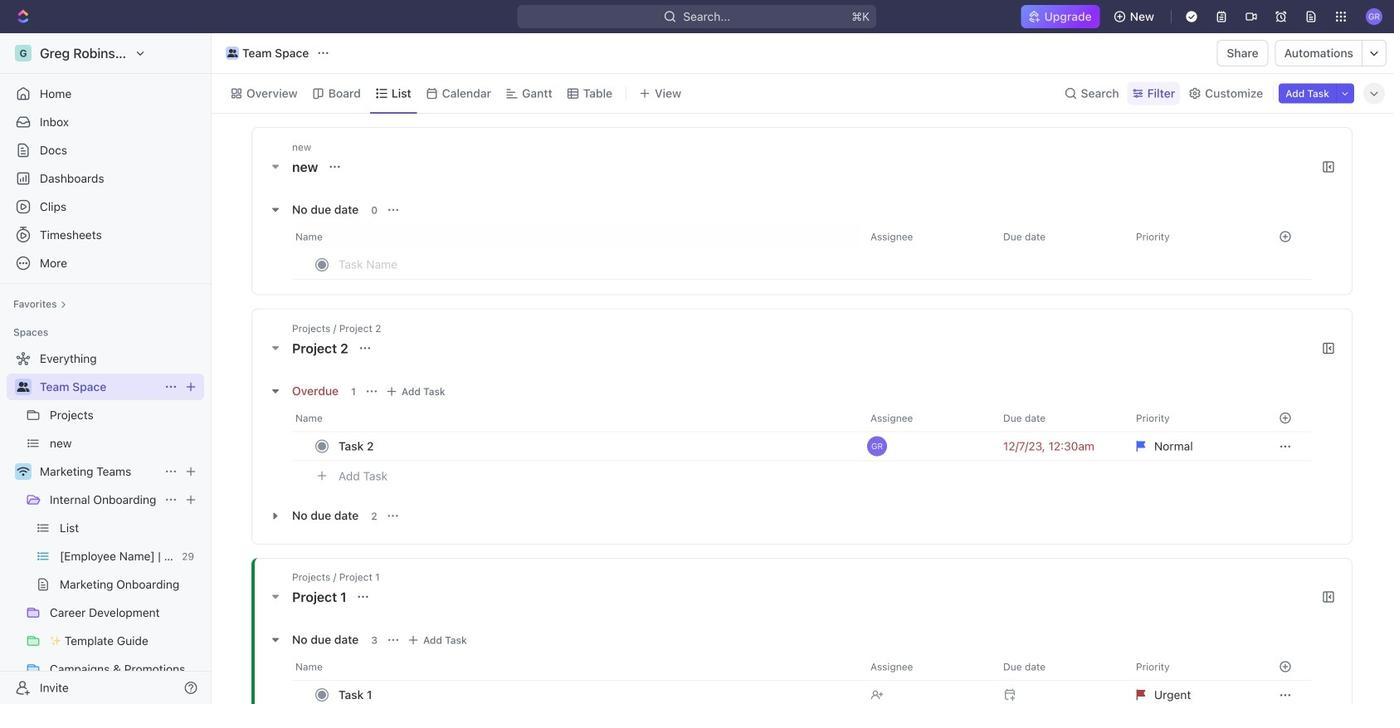 Task type: locate. For each thing, give the bounding box(es) containing it.
wifi image
[[17, 467, 29, 477]]

sidebar navigation
[[0, 33, 215, 704]]

user group image
[[17, 382, 29, 392]]

user group image
[[227, 49, 238, 57]]

tree inside the sidebar navigation
[[7, 345, 204, 704]]

tree
[[7, 345, 204, 704]]



Task type: vqa. For each thing, say whether or not it's contained in the screenshot.
left user group icon
yes



Task type: describe. For each thing, give the bounding box(es) containing it.
Task Name text field
[[339, 251, 824, 277]]

greg robinson's workspace, , element
[[15, 45, 32, 61]]



